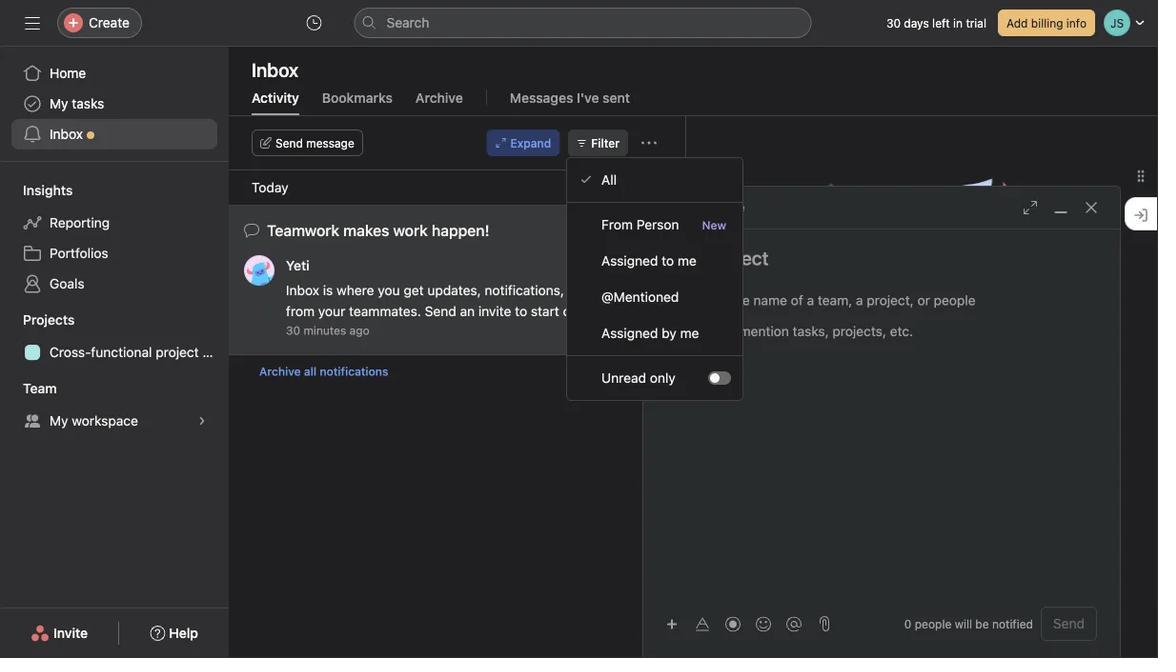 Task type: locate. For each thing, give the bounding box(es) containing it.
me for assigned by me
[[680, 326, 699, 341]]

send inside send message button
[[276, 136, 303, 150]]

you
[[378, 283, 400, 298]]

my inside my workspace link
[[50, 413, 68, 429]]

0 vertical spatial 30
[[887, 16, 901, 30]]

workspace
[[72, 413, 138, 429]]

30 left the days
[[887, 16, 901, 30]]

close image
[[1084, 200, 1099, 215]]

assigned
[[602, 253, 658, 269], [602, 326, 658, 341]]

help button
[[138, 617, 211, 651]]

dialog
[[644, 187, 1120, 659]]

add billing info button
[[998, 10, 1095, 36]]

my
[[50, 96, 68, 112], [50, 413, 68, 429]]

in
[[953, 16, 963, 30]]

work happen!
[[393, 222, 490, 240]]

toolbar inside dialog
[[659, 611, 811, 638]]

0 vertical spatial to
[[662, 253, 674, 269]]

1 vertical spatial send
[[425, 304, 456, 319]]

30
[[887, 16, 901, 30], [286, 324, 300, 338]]

my left tasks at the top left
[[50, 96, 68, 112]]

insights button
[[0, 181, 73, 200]]

portfolios
[[50, 245, 108, 261]]

makes
[[343, 222, 389, 240]]

your
[[318, 304, 345, 319]]

unread only
[[602, 370, 676, 386]]

notified
[[992, 618, 1033, 631]]

0 horizontal spatial send
[[276, 136, 303, 150]]

1 vertical spatial inbox
[[50, 126, 83, 142]]

1 vertical spatial archive
[[259, 365, 301, 378]]

unread
[[602, 370, 646, 386]]

home
[[50, 65, 86, 81]]

inbox
[[252, 58, 299, 81], [50, 126, 83, 142], [286, 283, 319, 298]]

project
[[156, 345, 199, 360]]

person
[[637, 217, 679, 233]]

1 horizontal spatial 30
[[887, 16, 901, 30]]

1 vertical spatial 30
[[286, 324, 300, 338]]

my tasks link
[[11, 89, 217, 119]]

send for send message
[[276, 136, 303, 150]]

an
[[460, 304, 475, 319]]

left
[[933, 16, 950, 30]]

all
[[602, 172, 617, 188]]

filter
[[591, 136, 620, 150]]

inbox inside global element
[[50, 126, 83, 142]]

archive all notifications
[[259, 365, 388, 378]]

toolbar
[[659, 611, 811, 638]]

1 horizontal spatial send
[[425, 304, 456, 319]]

0 horizontal spatial 30
[[286, 324, 300, 338]]

add
[[1007, 16, 1028, 30]]

minutes
[[304, 324, 346, 338]]

expand
[[511, 136, 551, 150]]

dialog containing new message
[[644, 187, 1120, 659]]

1 vertical spatial to
[[515, 304, 527, 319]]

send left message
[[276, 136, 303, 150]]

to
[[666, 292, 681, 307]]

sent
[[603, 90, 630, 106]]

teamwork
[[267, 222, 340, 240]]

search
[[387, 15, 429, 31]]

me right 'by'
[[680, 326, 699, 341]]

send button
[[1041, 607, 1097, 642]]

my workspace
[[50, 413, 138, 429]]

my inside global element
[[50, 96, 68, 112]]

my for my tasks
[[50, 96, 68, 112]]

trial
[[966, 16, 987, 30]]

inbox up activity
[[252, 58, 299, 81]]

insert an object image
[[666, 619, 678, 631]]

0 vertical spatial assigned
[[602, 253, 658, 269]]

0 vertical spatial send
[[276, 136, 303, 150]]

1 horizontal spatial archive
[[416, 90, 463, 106]]

cross-functional project plan link
[[11, 338, 229, 368]]

inbox up 'from'
[[286, 283, 319, 298]]

filter button
[[568, 130, 628, 156]]

0 horizontal spatial to
[[515, 304, 527, 319]]

my down team
[[50, 413, 68, 429]]

to down person
[[662, 253, 674, 269]]

Type the name of a team, a project, or people text field
[[696, 289, 990, 312]]

30 down 'from'
[[286, 324, 300, 338]]

2 horizontal spatial send
[[1053, 616, 1085, 632]]

1 assigned from the top
[[602, 253, 658, 269]]

1 vertical spatial my
[[50, 413, 68, 429]]

assigned to me
[[602, 253, 697, 269]]

me up to
[[678, 253, 697, 269]]

me
[[678, 253, 697, 269], [680, 326, 699, 341]]

cross-
[[50, 345, 91, 360]]

people
[[915, 618, 952, 631]]

to down notifications,
[[515, 304, 527, 319]]

archive left all
[[259, 365, 301, 378]]

0 vertical spatial archive
[[416, 90, 463, 106]]

2 vertical spatial inbox
[[286, 283, 319, 298]]

to
[[662, 253, 674, 269], [515, 304, 527, 319]]

@mentioned
[[602, 289, 679, 305]]

1 my from the top
[[50, 96, 68, 112]]

functional
[[91, 345, 152, 360]]

archive all notifications button
[[229, 356, 685, 388]]

invite
[[479, 304, 511, 319]]

0 vertical spatial me
[[678, 253, 697, 269]]

assigned up messages
[[602, 253, 658, 269]]

send right notified
[[1053, 616, 1085, 632]]

archive
[[416, 90, 463, 106], [259, 365, 301, 378]]

0 vertical spatial my
[[50, 96, 68, 112]]

goals link
[[11, 269, 217, 299]]

expand button
[[487, 130, 560, 156]]

inbox down my tasks
[[50, 126, 83, 142]]

all
[[304, 365, 317, 378]]

start
[[531, 304, 559, 319]]

2 assigned from the top
[[602, 326, 658, 341]]

new message
[[659, 200, 745, 215]]

invite button
[[18, 617, 100, 651]]

teammates.
[[349, 304, 421, 319]]

see details, my workspace image
[[196, 416, 208, 427]]

assigned down collaborating.
[[602, 326, 658, 341]]

send message button
[[252, 130, 363, 156]]

1 vertical spatial me
[[680, 326, 699, 341]]

archive inside "button"
[[259, 365, 301, 378]]

record a video image
[[726, 617, 741, 633]]

messages
[[510, 90, 573, 106]]

send inside send "button"
[[1053, 616, 1085, 632]]

2 vertical spatial send
[[1053, 616, 1085, 632]]

0 horizontal spatial archive
[[259, 365, 301, 378]]

activity link
[[252, 90, 299, 115]]

bookmarks link
[[322, 90, 393, 115]]

tasks
[[72, 96, 104, 112]]

create
[[89, 15, 130, 31]]

archive down search
[[416, 90, 463, 106]]

search button
[[354, 8, 812, 38]]

2 my from the top
[[50, 413, 68, 429]]

1 vertical spatial assigned
[[602, 326, 658, 341]]

send message
[[276, 136, 354, 150]]

billing
[[1031, 16, 1064, 30]]

send down updates,
[[425, 304, 456, 319]]



Task type: vqa. For each thing, say whether or not it's contained in the screenshot.
middle actions
no



Task type: describe. For each thing, give the bounding box(es) containing it.
team
[[23, 381, 57, 397]]

0 vertical spatial inbox
[[252, 58, 299, 81]]

30 inside yeti inbox is where you get updates, notifications, and messages from your teammates. send an invite to start collaborating. 30 minutes ago
[[286, 324, 300, 338]]

i've
[[577, 90, 599, 106]]

from
[[602, 217, 633, 233]]

plan
[[203, 345, 229, 360]]

messages i've sent link
[[510, 90, 630, 115]]

where
[[337, 283, 374, 298]]

at mention image
[[787, 617, 802, 633]]

projects element
[[0, 303, 229, 372]]

insights element
[[0, 174, 229, 303]]

archive for archive
[[416, 90, 463, 106]]

expand popout to full screen image
[[1023, 200, 1038, 215]]

only
[[650, 370, 676, 386]]

messages
[[594, 283, 657, 298]]

teams element
[[0, 372, 229, 440]]

activity
[[252, 90, 299, 106]]

updates,
[[427, 283, 481, 298]]

more actions image
[[642, 135, 657, 151]]

me for assigned to me
[[678, 253, 697, 269]]

today
[[252, 180, 289, 195]]

create button
[[57, 8, 142, 38]]

hide sidebar image
[[25, 15, 40, 31]]

projects
[[23, 312, 75, 328]]

30 days left in trial
[[887, 16, 987, 30]]

formatting image
[[695, 617, 710, 633]]

insights
[[23, 183, 73, 198]]

history image
[[307, 15, 322, 31]]

team button
[[0, 379, 57, 399]]

notifications
[[320, 365, 388, 378]]

collaborating.
[[563, 304, 647, 319]]

get
[[404, 283, 424, 298]]

emoji image
[[756, 617, 771, 633]]

bookmarks
[[322, 90, 393, 106]]

archive link
[[416, 90, 463, 115]]

cross-functional project plan
[[50, 345, 229, 360]]

ago
[[350, 324, 370, 338]]

reporting
[[50, 215, 110, 231]]

inbox inside yeti inbox is where you get updates, notifications, and messages from your teammates. send an invite to start collaborating. 30 minutes ago
[[286, 283, 319, 298]]

from person
[[602, 217, 679, 233]]

1 horizontal spatial to
[[662, 253, 674, 269]]

my workspace link
[[11, 406, 217, 437]]

to inside yeti inbox is where you get updates, notifications, and messages from your teammates. send an invite to start collaborating. 30 minutes ago
[[515, 304, 527, 319]]

add billing info
[[1007, 16, 1087, 30]]

assigned for assigned to me
[[602, 253, 658, 269]]

from
[[286, 304, 315, 319]]

Add subject text field
[[644, 245, 1120, 272]]

search list box
[[354, 8, 812, 38]]

notifications,
[[485, 283, 564, 298]]

inbox link
[[11, 119, 217, 150]]

projects button
[[0, 311, 75, 330]]

and
[[568, 283, 591, 298]]

0
[[905, 618, 912, 631]]

info
[[1067, 16, 1087, 30]]

archive for archive all notifications
[[259, 365, 301, 378]]

invite
[[53, 626, 88, 642]]

by
[[662, 326, 677, 341]]

yeti inbox is where you get updates, notifications, and messages from your teammates. send an invite to start collaborating. 30 minutes ago
[[286, 258, 660, 338]]

days
[[904, 16, 929, 30]]

new
[[702, 219, 727, 232]]

yeti
[[286, 258, 310, 274]]

send inside yeti inbox is where you get updates, notifications, and messages from your teammates. send an invite to start collaborating. 30 minutes ago
[[425, 304, 456, 319]]

assigned by me
[[602, 326, 699, 341]]

messages i've sent
[[510, 90, 630, 106]]

message
[[306, 136, 354, 150]]

send for send
[[1053, 616, 1085, 632]]

minimize image
[[1054, 200, 1069, 215]]

will
[[955, 618, 972, 631]]

reporting link
[[11, 208, 217, 238]]

global element
[[0, 47, 229, 161]]

help
[[169, 626, 198, 642]]

teamwork makes work happen!
[[267, 222, 490, 240]]

assigned for assigned by me
[[602, 326, 658, 341]]

my for my workspace
[[50, 413, 68, 429]]

home link
[[11, 58, 217, 89]]

my tasks
[[50, 96, 104, 112]]

0 people will be notified
[[905, 618, 1033, 631]]

goals
[[50, 276, 84, 292]]

be
[[976, 618, 989, 631]]



